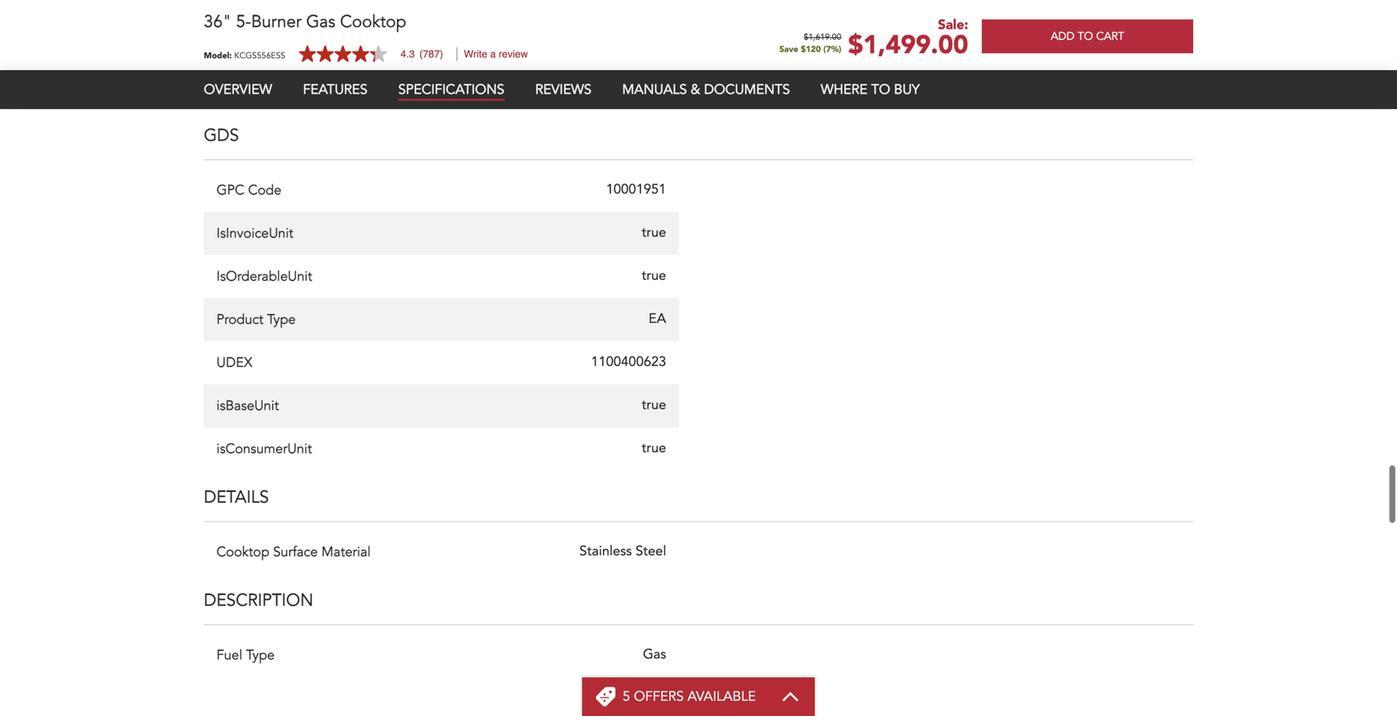 Task type: describe. For each thing, give the bounding box(es) containing it.
yes
[[647, 80, 667, 94]]

fuel
[[217, 647, 242, 665]]

model: kcgs556ess
[[204, 50, 285, 61]]

1 vertical spatial features
[[303, 80, 368, 99]]

burner
[[251, 10, 302, 33]]

udex
[[217, 354, 253, 372]]

stainless
[[580, 546, 632, 559]]

manuals & documents link
[[623, 80, 790, 99]]

$1,499.00
[[849, 28, 969, 63]]

review
[[499, 48, 528, 60]]

5-
[[236, 10, 251, 33]]

sale:
[[938, 16, 969, 34]]

promo tag image
[[596, 687, 616, 707]]

isbaseunit
[[217, 397, 279, 416]]

kcgs556ess
[[234, 50, 285, 61]]

documents
[[704, 80, 790, 99]]

chevron icon image
[[782, 692, 800, 702]]

0 horizontal spatial gas
[[306, 10, 336, 33]]

isorderableunit
[[217, 267, 312, 286]]

gpc code
[[217, 181, 282, 200]]

overview
[[204, 80, 272, 99]]

cart
[[1097, 29, 1125, 44]]

fuel type
[[217, 647, 275, 665]]

10001951
[[606, 184, 667, 197]]

$120
[[801, 44, 821, 55]]

material
[[322, 543, 371, 562]]

reviews link
[[536, 80, 592, 99]]

model:
[[204, 50, 232, 61]]

power
[[217, 78, 254, 96]]

&
[[691, 80, 701, 99]]

steel
[[636, 546, 667, 559]]

where
[[821, 80, 868, 99]]

heading containing 5
[[623, 688, 756, 707]]

true for isorderableunit
[[642, 270, 667, 283]]

1 horizontal spatial gas
[[643, 649, 667, 663]]

features link
[[303, 80, 368, 99]]

write a review button
[[464, 48, 528, 60]]

$1,619.00 save $120 (7%)
[[780, 33, 842, 55]]

gpc
[[217, 181, 244, 200]]

a
[[490, 48, 496, 60]]

buy
[[895, 80, 920, 99]]

36" 5-burner gas cooktop
[[204, 10, 406, 33]]

reviews
[[536, 80, 592, 99]]

available
[[688, 688, 756, 707]]



Task type: vqa. For each thing, say whether or not it's contained in the screenshot.
satisfied's 6E2D45C3 5453 4298 8F0D 3720663176C5 icon
no



Task type: locate. For each thing, give the bounding box(es) containing it.
to
[[872, 80, 891, 99]]

description
[[204, 589, 313, 613]]

manuals
[[623, 80, 687, 99]]

write a review
[[464, 48, 528, 60]]

ea
[[649, 313, 667, 327]]

features down 36" 5-burner gas cooktop on the top
[[303, 80, 368, 99]]

type for product type
[[267, 311, 296, 329]]

product
[[217, 311, 263, 329]]

1 vertical spatial gas
[[643, 649, 667, 663]]

3 true from the top
[[642, 399, 667, 413]]

isinvoiceunit
[[217, 224, 293, 243]]

true for isconsumerunit
[[642, 443, 667, 456]]

5
[[623, 688, 630, 707]]

type
[[267, 311, 296, 329], [246, 647, 275, 665]]

1 horizontal spatial cooktop
[[340, 10, 406, 33]]

gds
[[204, 124, 239, 147]]

sale: $1,499.00
[[849, 16, 969, 63]]

isconsumerunit
[[217, 440, 312, 459]]

add to cart button
[[982, 19, 1194, 53]]

true for isinvoiceunit
[[642, 227, 667, 240]]

0 vertical spatial cooktop
[[340, 10, 406, 33]]

$1,619.00
[[804, 33, 842, 42]]

cooktop up description
[[217, 543, 270, 562]]

1 vertical spatial type
[[246, 647, 275, 665]]

where to buy link
[[821, 80, 920, 99]]

offers
[[634, 688, 684, 707]]

manuals & documents
[[623, 80, 790, 99]]

1 horizontal spatial features
[[303, 80, 368, 99]]

0 vertical spatial type
[[267, 311, 296, 329]]

5 offers available
[[623, 688, 756, 707]]

add to cart
[[1051, 29, 1125, 44]]

0 horizontal spatial features
[[204, 21, 285, 44]]

specifications link
[[399, 80, 505, 101]]

4.3
[[401, 48, 415, 60]]

(7%)
[[824, 44, 842, 55]]

0 vertical spatial gas
[[306, 10, 336, 33]]

true for isbaseunit
[[642, 399, 667, 413]]

power outage compatible
[[217, 78, 379, 96]]

compatible
[[308, 78, 379, 96]]

type right fuel
[[246, 647, 275, 665]]

1 true from the top
[[642, 227, 667, 240]]

4 true from the top
[[642, 443, 667, 456]]

36"
[[204, 10, 232, 33]]

4.3 (787)
[[401, 48, 443, 60]]

write
[[464, 48, 488, 60]]

to
[[1078, 29, 1094, 44]]

gas right burner
[[306, 10, 336, 33]]

0 vertical spatial features
[[204, 21, 285, 44]]

gas
[[306, 10, 336, 33], [643, 649, 667, 663]]

1100400623
[[591, 356, 667, 370]]

cooktop up 4.3
[[340, 10, 406, 33]]

where to buy
[[821, 80, 920, 99]]

surface
[[273, 543, 318, 562]]

1 vertical spatial cooktop
[[217, 543, 270, 562]]

type right product
[[267, 311, 296, 329]]

0 horizontal spatial cooktop
[[217, 543, 270, 562]]

true
[[642, 227, 667, 240], [642, 270, 667, 283], [642, 399, 667, 413], [642, 443, 667, 456]]

type for fuel type
[[246, 647, 275, 665]]

2 true from the top
[[642, 270, 667, 283]]

heading
[[623, 688, 756, 707]]

gas up offers
[[643, 649, 667, 663]]

overview link
[[204, 80, 272, 99]]

product type
[[217, 311, 296, 329]]

code
[[248, 181, 282, 200]]

outage
[[258, 78, 304, 96]]

specifications
[[399, 80, 505, 99]]

stainless steel
[[580, 546, 667, 559]]

(787)
[[420, 48, 443, 60]]

details
[[204, 486, 269, 510]]

cooktop surface material
[[217, 543, 371, 562]]

add
[[1051, 29, 1075, 44]]

features up model: kcgs556ess
[[204, 21, 285, 44]]

features
[[204, 21, 285, 44], [303, 80, 368, 99]]

cooktop
[[340, 10, 406, 33], [217, 543, 270, 562]]

save
[[780, 44, 799, 55]]



